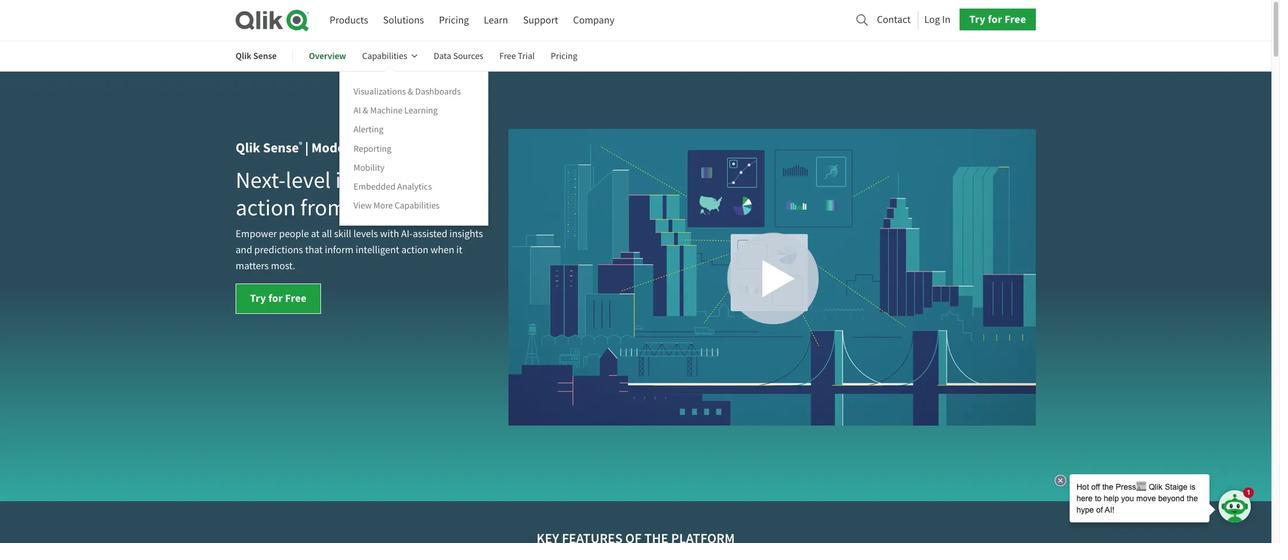 Task type: describe. For each thing, give the bounding box(es) containing it.
& for visualizations
[[408, 86, 414, 98]]

view more capabilities
[[354, 200, 440, 212]]

0 vertical spatial analytics
[[399, 139, 455, 157]]

intelligent
[[356, 244, 400, 257]]

analytics inside capabilities menu
[[397, 181, 432, 193]]

most.
[[271, 260, 295, 273]]

for for try for free link to the top
[[988, 12, 1003, 27]]

modern
[[312, 139, 358, 157]]

& for ai
[[363, 105, 369, 117]]

more
[[374, 200, 393, 212]]

visualizations & dashboards
[[354, 86, 461, 98]]

products link
[[330, 10, 368, 31]]

for for the left try for free link
[[268, 291, 283, 306]]

support
[[523, 14, 559, 27]]

0 vertical spatial try for free link
[[960, 9, 1036, 31]]

that
[[305, 244, 323, 257]]

ai & machine learning
[[354, 105, 438, 117]]

qlik main element
[[330, 9, 1036, 31]]

capabilities menu
[[339, 71, 489, 226]]

learn link
[[484, 10, 508, 31]]

insights
[[450, 228, 483, 241]]

0 horizontal spatial and
[[236, 244, 252, 257]]

try for free for the left try for free link
[[250, 291, 307, 306]]

skill
[[334, 228, 351, 241]]

overview link
[[309, 42, 346, 70]]

products
[[330, 14, 368, 27]]

next-level insight and action from your data empower people at all skill levels with ai-assisted insights and predictions that inform intelligent action when it matters most.
[[236, 166, 483, 273]]

0 vertical spatial capabilities
[[362, 51, 407, 62]]

data
[[434, 51, 451, 62]]

embedded
[[354, 181, 396, 193]]

all
[[322, 228, 332, 241]]

ai & machine learning link
[[354, 104, 438, 117]]

free inside 'link'
[[500, 51, 516, 62]]

from
[[300, 193, 346, 223]]

free for try for free link to the top
[[1005, 12, 1027, 27]]

0 horizontal spatial try for free link
[[236, 284, 321, 314]]

sources
[[453, 51, 484, 62]]

contact link
[[877, 10, 911, 29]]

log
[[925, 13, 941, 26]]

predictions
[[254, 244, 303, 257]]

1 vertical spatial action
[[402, 244, 429, 257]]

|
[[305, 139, 309, 157]]

menu bar containing qlik sense
[[236, 42, 594, 226]]

0 horizontal spatial pricing link
[[439, 10, 469, 31]]

try for free for try for free link to the top
[[970, 12, 1027, 27]]

embedded analytics
[[354, 181, 432, 193]]

embedded analytics link
[[354, 180, 432, 193]]

sense for qlik sense
[[253, 50, 277, 62]]

free for the left try for free link
[[285, 291, 307, 306]]

log in
[[925, 13, 951, 26]]

your
[[351, 193, 394, 223]]

empower
[[236, 228, 277, 241]]

matters
[[236, 260, 269, 273]]

capabilities inside menu
[[395, 200, 440, 212]]

company
[[573, 14, 615, 27]]

capabilities link
[[362, 42, 418, 70]]

trial
[[518, 51, 535, 62]]

mobility
[[354, 162, 385, 174]]

overview
[[309, 50, 346, 62]]

solutions
[[383, 14, 424, 27]]



Task type: vqa. For each thing, say whether or not it's contained in the screenshot.
Pricing inside Qlik Main 'element'
yes



Task type: locate. For each thing, give the bounding box(es) containing it.
and
[[405, 166, 442, 195], [236, 244, 252, 257]]

try down matters
[[250, 291, 266, 306]]

watch video: qlik sense image
[[509, 129, 1036, 426]]

0 horizontal spatial try for free
[[250, 291, 307, 306]]

qlik sense ® | modern cloud analytics
[[236, 139, 455, 157]]

0 vertical spatial pricing link
[[439, 10, 469, 31]]

action down ai-
[[402, 244, 429, 257]]

data
[[399, 193, 442, 223]]

contact
[[877, 13, 911, 26]]

1 horizontal spatial free
[[500, 51, 516, 62]]

2 vertical spatial free
[[285, 291, 307, 306]]

pricing link up data sources link
[[439, 10, 469, 31]]

visualizations
[[354, 86, 406, 98]]

qlik
[[236, 50, 252, 62], [236, 139, 260, 157]]

sense for qlik sense ® | modern cloud analytics
[[263, 139, 299, 157]]

0 horizontal spatial for
[[268, 291, 283, 306]]

0 horizontal spatial try
[[250, 291, 266, 306]]

0 vertical spatial pricing
[[439, 14, 469, 27]]

try for free
[[970, 12, 1027, 27], [250, 291, 307, 306]]

sense left |
[[263, 139, 299, 157]]

0 vertical spatial for
[[988, 12, 1003, 27]]

1 vertical spatial sense
[[263, 139, 299, 157]]

next-
[[236, 166, 286, 195]]

pricing link
[[439, 10, 469, 31], [551, 42, 578, 70]]

0 vertical spatial sense
[[253, 50, 277, 62]]

try inside qlik main element
[[970, 12, 986, 27]]

it
[[457, 244, 463, 257]]

1 vertical spatial try for free link
[[236, 284, 321, 314]]

1 vertical spatial capabilities
[[395, 200, 440, 212]]

log in link
[[925, 10, 951, 29]]

reporting link
[[354, 142, 392, 155]]

support link
[[523, 10, 559, 31]]

&
[[408, 86, 414, 98], [363, 105, 369, 117]]

level
[[286, 166, 331, 195]]

at
[[311, 228, 320, 241]]

for
[[988, 12, 1003, 27], [268, 291, 283, 306]]

for right in
[[988, 12, 1003, 27]]

1 horizontal spatial try for free link
[[960, 9, 1036, 31]]

with
[[380, 228, 399, 241]]

1 vertical spatial analytics
[[397, 181, 432, 193]]

try for free link
[[960, 9, 1036, 31], [236, 284, 321, 314]]

data sources link
[[434, 42, 484, 70]]

and up matters
[[236, 244, 252, 257]]

sense inside menu bar
[[253, 50, 277, 62]]

0 horizontal spatial action
[[236, 193, 296, 223]]

qlik inside qlik sense link
[[236, 50, 252, 62]]

pricing up data sources link
[[439, 14, 469, 27]]

try for free right in
[[970, 12, 1027, 27]]

1 vertical spatial qlik
[[236, 139, 260, 157]]

company link
[[573, 10, 615, 31]]

try right in
[[970, 12, 986, 27]]

1 horizontal spatial pricing link
[[551, 42, 578, 70]]

1 horizontal spatial and
[[405, 166, 442, 195]]

pricing for the left pricing link
[[439, 14, 469, 27]]

pricing inside qlik main element
[[439, 14, 469, 27]]

free trial link
[[500, 42, 535, 70]]

1 horizontal spatial for
[[988, 12, 1003, 27]]

& up learning
[[408, 86, 414, 98]]

solutions link
[[383, 10, 424, 31]]

qlik for qlik sense
[[236, 50, 252, 62]]

0 vertical spatial action
[[236, 193, 296, 223]]

menu bar
[[330, 10, 615, 31], [236, 42, 594, 226]]

1 vertical spatial try
[[250, 291, 266, 306]]

& inside "link"
[[408, 86, 414, 98]]

ai-
[[401, 228, 413, 241]]

ai
[[354, 105, 361, 117]]

inform
[[325, 244, 354, 257]]

1 vertical spatial and
[[236, 244, 252, 257]]

1 horizontal spatial &
[[408, 86, 414, 98]]

0 vertical spatial menu bar
[[330, 10, 615, 31]]

view more capabilities link
[[354, 199, 440, 212]]

1 horizontal spatial pricing
[[551, 51, 578, 62]]

analytics
[[399, 139, 455, 157], [397, 181, 432, 193]]

pricing
[[439, 14, 469, 27], [551, 51, 578, 62]]

qlik sense link
[[236, 42, 277, 70]]

dashboards
[[415, 86, 461, 98]]

try for free link down "most."
[[236, 284, 321, 314]]

0 vertical spatial and
[[405, 166, 442, 195]]

go to the home page. image
[[236, 9, 309, 32]]

for inside qlik main element
[[988, 12, 1003, 27]]

capabilities
[[362, 51, 407, 62], [395, 200, 440, 212]]

0 vertical spatial qlik
[[236, 50, 252, 62]]

1 horizontal spatial try for free
[[970, 12, 1027, 27]]

sense
[[253, 50, 277, 62], [263, 139, 299, 157]]

alerting link
[[354, 123, 384, 136]]

1 vertical spatial free
[[500, 51, 516, 62]]

reporting
[[354, 143, 392, 155]]

qlik sense
[[236, 50, 277, 62]]

menu bar containing products
[[330, 10, 615, 31]]

1 vertical spatial try for free
[[250, 291, 307, 306]]

data sources
[[434, 51, 484, 62]]

pricing for bottommost pricing link
[[551, 51, 578, 62]]

2 horizontal spatial free
[[1005, 12, 1027, 27]]

try
[[970, 12, 986, 27], [250, 291, 266, 306]]

0 vertical spatial &
[[408, 86, 414, 98]]

analytics down learning
[[399, 139, 455, 157]]

levels
[[354, 228, 378, 241]]

for down "most."
[[268, 291, 283, 306]]

action up empower
[[236, 193, 296, 223]]

try for free inside qlik main element
[[970, 12, 1027, 27]]

1 horizontal spatial try
[[970, 12, 986, 27]]

free trial
[[500, 51, 535, 62]]

machine
[[370, 105, 403, 117]]

capabilities up the visualizations
[[362, 51, 407, 62]]

1 vertical spatial for
[[268, 291, 283, 306]]

view
[[354, 200, 372, 212]]

2 qlik from the top
[[236, 139, 260, 157]]

capabilities up ai-
[[395, 200, 440, 212]]

assisted
[[413, 228, 448, 241]]

1 horizontal spatial action
[[402, 244, 429, 257]]

insight
[[335, 166, 401, 195]]

1 vertical spatial menu bar
[[236, 42, 594, 226]]

learning
[[404, 105, 438, 117]]

mobility link
[[354, 161, 385, 174]]

free
[[1005, 12, 1027, 27], [500, 51, 516, 62], [285, 291, 307, 306]]

learn
[[484, 14, 508, 27]]

sense down go to the home page. image
[[253, 50, 277, 62]]

try for free link right in
[[960, 9, 1036, 31]]

1 vertical spatial &
[[363, 105, 369, 117]]

1 vertical spatial pricing
[[551, 51, 578, 62]]

visualizations & dashboards link
[[354, 85, 461, 98]]

0 horizontal spatial &
[[363, 105, 369, 117]]

0 vertical spatial free
[[1005, 12, 1027, 27]]

and up view more capabilities link
[[405, 166, 442, 195]]

analytics up data
[[397, 181, 432, 193]]

cloud
[[361, 139, 396, 157]]

when
[[431, 244, 455, 257]]

pricing link right trial
[[551, 42, 578, 70]]

qlik for qlik sense ® | modern cloud analytics
[[236, 139, 260, 157]]

pricing right trial
[[551, 51, 578, 62]]

0 vertical spatial try
[[970, 12, 986, 27]]

try for free down "most."
[[250, 291, 307, 306]]

menu bar inside qlik main element
[[330, 10, 615, 31]]

1 vertical spatial pricing link
[[551, 42, 578, 70]]

people
[[279, 228, 309, 241]]

0 horizontal spatial pricing
[[439, 14, 469, 27]]

0 horizontal spatial free
[[285, 291, 307, 306]]

®
[[299, 140, 302, 150]]

qlik up "next-"
[[236, 139, 260, 157]]

1 qlik from the top
[[236, 50, 252, 62]]

action
[[236, 193, 296, 223], [402, 244, 429, 257]]

& right ai
[[363, 105, 369, 117]]

alerting
[[354, 124, 384, 136]]

0 vertical spatial try for free
[[970, 12, 1027, 27]]

in
[[943, 13, 951, 26]]

free inside qlik main element
[[1005, 12, 1027, 27]]

qlik down go to the home page. image
[[236, 50, 252, 62]]



